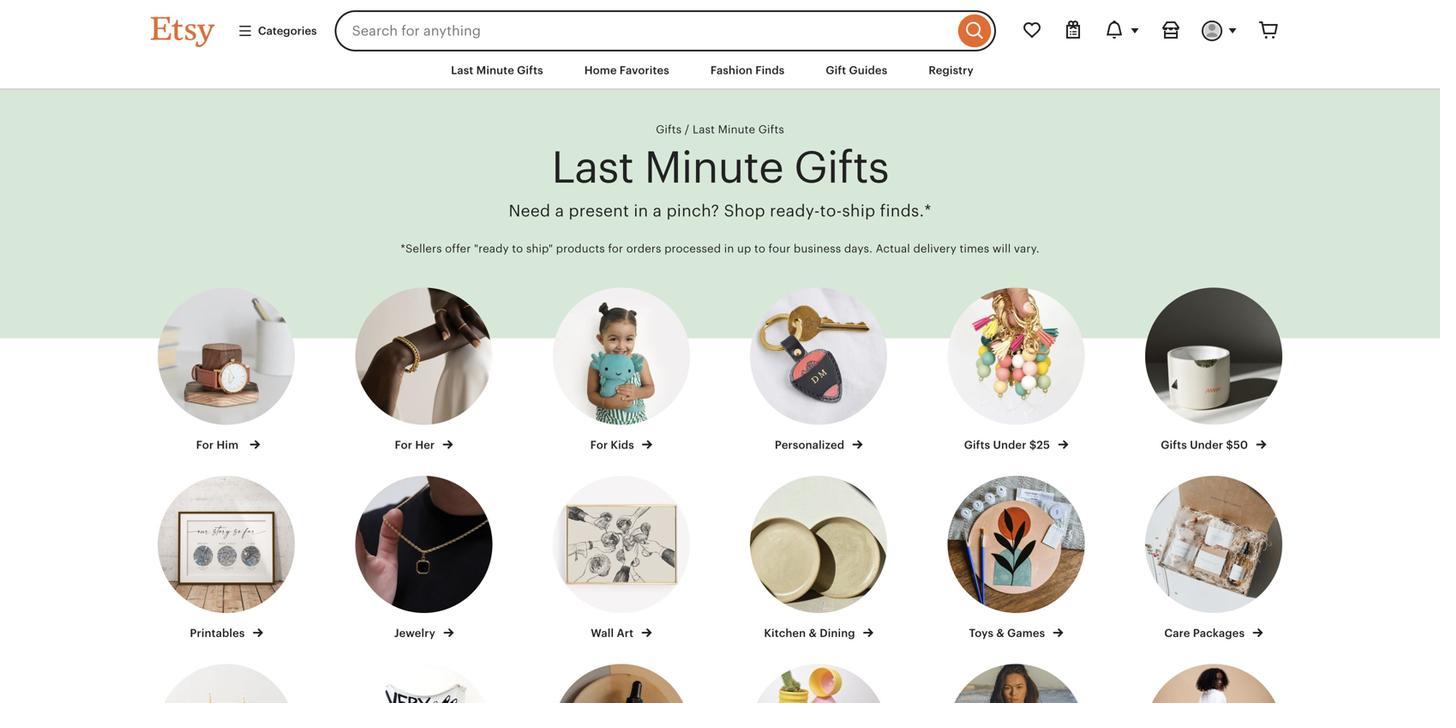 Task type: locate. For each thing, give the bounding box(es) containing it.
1 for from the left
[[196, 439, 214, 451]]

1 horizontal spatial &
[[997, 627, 1005, 640]]

for
[[196, 439, 214, 451], [395, 439, 413, 451], [591, 439, 608, 451]]

2 & from the left
[[997, 627, 1005, 640]]

four
[[769, 242, 791, 255]]

ready-
[[770, 201, 820, 220]]

None search field
[[335, 10, 997, 51]]

kids
[[611, 439, 635, 451]]

0 horizontal spatial a
[[555, 201, 564, 220]]

in
[[634, 201, 649, 220], [724, 242, 734, 255]]

kitchen & dining link
[[736, 476, 903, 641]]

art
[[617, 627, 634, 640]]

minute
[[477, 64, 515, 77], [718, 123, 756, 136], [645, 142, 784, 192]]

for left the kids
[[591, 439, 608, 451]]

2 under from the left
[[1190, 439, 1224, 451]]

2 vertical spatial last minute gifts
[[552, 142, 889, 192]]

0 vertical spatial minute
[[477, 64, 515, 77]]

"ready
[[474, 242, 509, 255]]

0 horizontal spatial last
[[451, 64, 474, 77]]

gifts down "favorites"
[[656, 123, 682, 136]]

gifts left the $50
[[1161, 439, 1188, 451]]

0 horizontal spatial for
[[196, 439, 214, 451]]

2 to from the left
[[755, 242, 766, 255]]

toys & games
[[970, 627, 1048, 640]]

printables
[[190, 627, 248, 640]]

2 horizontal spatial last
[[693, 123, 715, 136]]

1 horizontal spatial in
[[724, 242, 734, 255]]

for for for kids
[[591, 439, 608, 451]]

fashion finds
[[711, 64, 785, 77]]

0 horizontal spatial to
[[512, 242, 523, 255]]

a left pinch?
[[653, 201, 662, 220]]

1 under from the left
[[994, 439, 1027, 451]]

0 vertical spatial last minute gifts
[[451, 64, 544, 77]]

wall art
[[591, 627, 637, 640]]

toys & games link
[[933, 476, 1100, 641]]

gifts
[[517, 64, 544, 77], [656, 123, 682, 136], [759, 123, 785, 136], [794, 142, 889, 192], [965, 439, 991, 451], [1161, 439, 1188, 451]]

a
[[555, 201, 564, 220], [653, 201, 662, 220]]

last minute gifts
[[451, 64, 544, 77], [693, 123, 785, 136], [552, 142, 889, 192]]

her
[[415, 439, 435, 451]]

& for toys
[[997, 627, 1005, 640]]

1 horizontal spatial last
[[552, 142, 634, 192]]

ship
[[843, 201, 876, 220]]

categories
[[258, 24, 317, 37]]

gifts up to-
[[794, 142, 889, 192]]

3 for from the left
[[591, 439, 608, 451]]

dining
[[820, 627, 856, 640]]

0 horizontal spatial under
[[994, 439, 1027, 451]]

menu bar
[[120, 51, 1321, 90]]

for him
[[196, 439, 242, 451]]

gift
[[826, 64, 847, 77]]

last
[[451, 64, 474, 77], [693, 123, 715, 136], [552, 142, 634, 192]]

home favorites link
[[572, 55, 683, 86]]

pinch?
[[667, 201, 720, 220]]

1 vertical spatial last
[[693, 123, 715, 136]]

1 vertical spatial last minute gifts
[[693, 123, 785, 136]]

to
[[512, 242, 523, 255], [755, 242, 766, 255]]

delivery
[[914, 242, 957, 255]]

under left $25
[[994, 439, 1027, 451]]

personalized
[[775, 439, 848, 451]]

gifts under $50
[[1161, 439, 1252, 451]]

care packages link
[[1131, 476, 1298, 641]]

to right up
[[755, 242, 766, 255]]

$50
[[1227, 439, 1249, 451]]

for for for her
[[395, 439, 413, 451]]

& right 'toys'
[[997, 627, 1005, 640]]

1 horizontal spatial under
[[1190, 439, 1224, 451]]

0 vertical spatial in
[[634, 201, 649, 220]]

for left 'her'
[[395, 439, 413, 451]]

1 horizontal spatial a
[[653, 201, 662, 220]]

for left him
[[196, 439, 214, 451]]

to left ship"
[[512, 242, 523, 255]]

2 vertical spatial last
[[552, 142, 634, 192]]

home
[[585, 64, 617, 77]]

for inside 'link'
[[196, 439, 214, 451]]

in up orders
[[634, 201, 649, 220]]

2 a from the left
[[653, 201, 662, 220]]

1 horizontal spatial to
[[755, 242, 766, 255]]

0 horizontal spatial &
[[809, 627, 817, 640]]

a right need
[[555, 201, 564, 220]]

in left up
[[724, 242, 734, 255]]

offer
[[445, 242, 471, 255]]

printables link
[[143, 476, 310, 641]]

under inside "link"
[[1190, 439, 1224, 451]]

need a present in a pinch? shop ready-to-ship finds.*
[[509, 201, 932, 220]]

for her link
[[341, 288, 507, 453]]

under left the $50
[[1190, 439, 1224, 451]]

& left dining
[[809, 627, 817, 640]]

last minute gifts link
[[438, 55, 556, 86]]

2 for from the left
[[395, 439, 413, 451]]

2 horizontal spatial for
[[591, 439, 608, 451]]

kitchen
[[764, 627, 806, 640]]

toys
[[970, 627, 994, 640]]

gifts left home
[[517, 64, 544, 77]]

&
[[809, 627, 817, 640], [997, 627, 1005, 640]]

under
[[994, 439, 1027, 451], [1190, 439, 1224, 451]]

1 vertical spatial in
[[724, 242, 734, 255]]

gifts under $25 link
[[933, 288, 1100, 453]]

1 horizontal spatial for
[[395, 439, 413, 451]]

1 & from the left
[[809, 627, 817, 640]]

processed
[[665, 242, 721, 255]]



Task type: describe. For each thing, give the bounding box(es) containing it.
guides
[[850, 64, 888, 77]]

$25
[[1030, 439, 1051, 451]]

products
[[556, 242, 605, 255]]

care packages
[[1165, 627, 1248, 640]]

gifts link
[[656, 123, 682, 136]]

for kids link
[[538, 288, 705, 453]]

*sellers offer "ready to ship" products for orders processed in up to four business days. actual delivery times will vary.
[[401, 242, 1040, 255]]

jewelry
[[394, 627, 438, 640]]

will
[[993, 242, 1011, 255]]

to-
[[820, 201, 843, 220]]

for
[[608, 242, 624, 255]]

gifts down finds
[[759, 123, 785, 136]]

kitchen & dining
[[764, 627, 858, 640]]

1 to from the left
[[512, 242, 523, 255]]

Search for anything text field
[[335, 10, 955, 51]]

for for for him
[[196, 439, 214, 451]]

*sellers
[[401, 242, 442, 255]]

fashion finds link
[[698, 55, 798, 86]]

packages
[[1194, 627, 1245, 640]]

for her
[[395, 439, 438, 451]]

gifts under $50 link
[[1131, 288, 1298, 453]]

for kids
[[591, 439, 637, 451]]

& for kitchen
[[809, 627, 817, 640]]

registry link
[[916, 55, 987, 86]]

gifts inside "link"
[[1161, 439, 1188, 451]]

shop
[[724, 201, 766, 220]]

for him link
[[143, 288, 310, 453]]

2 vertical spatial minute
[[645, 142, 784, 192]]

him
[[217, 439, 239, 451]]

favorites
[[620, 64, 670, 77]]

categories banner
[[120, 0, 1321, 51]]

gift guides link
[[813, 55, 901, 86]]

games
[[1008, 627, 1046, 640]]

business
[[794, 242, 842, 255]]

0 vertical spatial last
[[451, 64, 474, 77]]

finds
[[756, 64, 785, 77]]

up
[[738, 242, 752, 255]]

1 a from the left
[[555, 201, 564, 220]]

menu bar containing last minute gifts
[[120, 51, 1321, 90]]

minute inside menu bar
[[477, 64, 515, 77]]

need
[[509, 201, 551, 220]]

under for $25
[[994, 439, 1027, 451]]

days.
[[845, 242, 873, 255]]

registry
[[929, 64, 974, 77]]

none search field inside the categories banner
[[335, 10, 997, 51]]

categories button
[[225, 15, 330, 46]]

gifts left $25
[[965, 439, 991, 451]]

care
[[1165, 627, 1191, 640]]

1 vertical spatial minute
[[718, 123, 756, 136]]

finds.*
[[880, 201, 932, 220]]

actual
[[876, 242, 911, 255]]

gift guides
[[826, 64, 888, 77]]

jewelry link
[[341, 476, 507, 641]]

ship"
[[526, 242, 553, 255]]

fashion
[[711, 64, 753, 77]]

home favorites
[[585, 64, 670, 77]]

personalized link
[[736, 288, 903, 453]]

0 horizontal spatial in
[[634, 201, 649, 220]]

gifts inside menu bar
[[517, 64, 544, 77]]

times
[[960, 242, 990, 255]]

vary.
[[1014, 242, 1040, 255]]

last minute gifts inside last minute gifts link
[[451, 64, 544, 77]]

under for $50
[[1190, 439, 1224, 451]]

wall art link
[[538, 476, 705, 641]]

orders
[[627, 242, 662, 255]]

gifts under $25
[[965, 439, 1053, 451]]

present
[[569, 201, 630, 220]]

wall
[[591, 627, 614, 640]]



Task type: vqa. For each thing, say whether or not it's contained in the screenshot.
the top from
no



